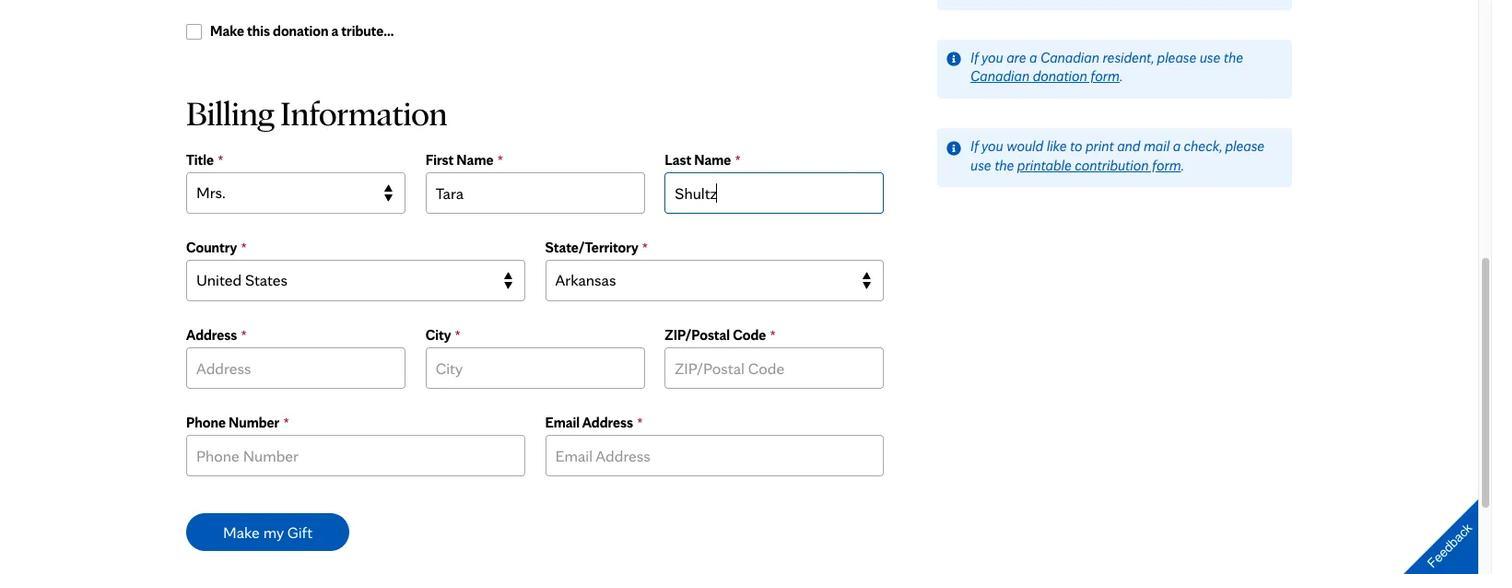 Task type: locate. For each thing, give the bounding box(es) containing it.
First Name text field
[[426, 172, 645, 214]]

use
[[1200, 48, 1221, 66], [971, 157, 992, 174]]

a
[[331, 22, 339, 40], [1030, 48, 1038, 66], [1173, 137, 1181, 155]]

0 vertical spatial you
[[982, 48, 1004, 66]]

1 vertical spatial you
[[982, 137, 1004, 155]]

1 vertical spatial the
[[995, 157, 1014, 174]]

2 if from the top
[[971, 137, 979, 155]]

1 vertical spatial form
[[1152, 157, 1181, 174]]

please right resident,
[[1157, 48, 1197, 66]]

1 vertical spatial donation
[[1033, 68, 1088, 85]]

donation up 'like'
[[1033, 68, 1088, 85]]

address down country
[[186, 326, 237, 344]]

form
[[1091, 68, 1120, 85], [1152, 157, 1181, 174]]

donation
[[273, 22, 329, 40], [1033, 68, 1088, 85]]

1 vertical spatial please
[[1226, 137, 1265, 155]]

1 you from the top
[[982, 48, 1004, 66]]

title
[[186, 151, 214, 169]]

0 vertical spatial .
[[1120, 68, 1123, 85]]

form inside if you are a canadian resident, please use the canadian donation form .
[[1091, 68, 1120, 85]]

a right mail
[[1173, 137, 1181, 155]]

you inside if you are a canadian resident, please use the canadian donation form .
[[982, 48, 1004, 66]]

please right check,
[[1226, 137, 1265, 155]]

email
[[545, 414, 580, 431]]

1 vertical spatial .
[[1181, 157, 1185, 174]]

name for first name
[[457, 151, 494, 169]]

code
[[733, 326, 766, 344]]

contribution
[[1075, 157, 1149, 174]]

if inside if you are a canadian resident, please use the canadian donation form .
[[971, 48, 979, 66]]

. down check,
[[1181, 157, 1185, 174]]

1 horizontal spatial use
[[1200, 48, 1221, 66]]

City text field
[[426, 347, 645, 389]]

1 vertical spatial use
[[971, 157, 992, 174]]

a right are
[[1030, 48, 1038, 66]]

1 horizontal spatial the
[[1224, 48, 1244, 66]]

name right 'first'
[[457, 151, 494, 169]]

name
[[457, 151, 494, 169], [694, 151, 731, 169]]

if inside if you would like to print and mail a check, please use the
[[971, 137, 979, 155]]

make my gift button
[[186, 513, 349, 551]]

you left are
[[982, 48, 1004, 66]]

0 horizontal spatial the
[[995, 157, 1014, 174]]

feedback button
[[1389, 484, 1493, 574]]

use right resident,
[[1200, 48, 1221, 66]]

info circle image
[[947, 52, 962, 67]]

2 horizontal spatial a
[[1173, 137, 1181, 155]]

use left printable at top
[[971, 157, 992, 174]]

form down resident,
[[1091, 68, 1120, 85]]

0 vertical spatial form
[[1091, 68, 1120, 85]]

Email Address email field
[[545, 435, 884, 476]]

1 vertical spatial if
[[971, 137, 979, 155]]

address right email
[[582, 414, 633, 431]]

tribute...
[[341, 22, 394, 40]]

0 horizontal spatial address
[[186, 326, 237, 344]]

make inside button
[[223, 522, 260, 542]]

check,
[[1184, 137, 1222, 155]]

0 vertical spatial if
[[971, 48, 979, 66]]

you left would
[[982, 137, 1004, 155]]

1 horizontal spatial .
[[1181, 157, 1185, 174]]

canadian up canadian donation form link on the right top of the page
[[1041, 48, 1100, 66]]

. down resident,
[[1120, 68, 1123, 85]]

1 vertical spatial canadian
[[971, 68, 1030, 85]]

donation right this
[[273, 22, 329, 40]]

make
[[210, 22, 244, 40], [223, 522, 260, 542]]

please
[[1157, 48, 1197, 66], [1226, 137, 1265, 155]]

phone number
[[186, 414, 280, 431]]

1 horizontal spatial address
[[582, 414, 633, 431]]

form down mail
[[1152, 157, 1181, 174]]

make this donation a tribute...
[[210, 22, 394, 40]]

the
[[1224, 48, 1244, 66], [995, 157, 1014, 174]]

a inside if you would like to print and mail a check, please use the
[[1173, 137, 1181, 155]]

0 vertical spatial the
[[1224, 48, 1244, 66]]

if right info circle icon
[[971, 137, 979, 155]]

0 horizontal spatial .
[[1120, 68, 1123, 85]]

0 horizontal spatial a
[[331, 22, 339, 40]]

last
[[665, 151, 692, 169]]

canadian
[[1041, 48, 1100, 66], [971, 68, 1030, 85]]

number
[[229, 414, 280, 431]]

information
[[280, 92, 448, 133]]

0 vertical spatial please
[[1157, 48, 1197, 66]]

1 horizontal spatial name
[[694, 151, 731, 169]]

2 name from the left
[[694, 151, 731, 169]]

0 horizontal spatial form
[[1091, 68, 1120, 85]]

0 horizontal spatial donation
[[273, 22, 329, 40]]

address
[[186, 326, 237, 344], [582, 414, 633, 431]]

if right info circle image
[[971, 48, 979, 66]]

1 horizontal spatial donation
[[1033, 68, 1088, 85]]

1 horizontal spatial canadian
[[1041, 48, 1100, 66]]

a left tribute...
[[331, 22, 339, 40]]

0 vertical spatial make
[[210, 22, 244, 40]]

canadian down are
[[971, 68, 1030, 85]]

0 horizontal spatial name
[[457, 151, 494, 169]]

1 if from the top
[[971, 48, 979, 66]]

if
[[971, 48, 979, 66], [971, 137, 979, 155]]

printable contribution form link
[[1018, 157, 1181, 174]]

0 horizontal spatial use
[[971, 157, 992, 174]]

.
[[1120, 68, 1123, 85], [1181, 157, 1185, 174]]

1 vertical spatial a
[[1030, 48, 1038, 66]]

you inside if you would like to print and mail a check, please use the
[[982, 137, 1004, 155]]

the inside if you would like to print and mail a check, please use the
[[995, 157, 1014, 174]]

0 vertical spatial a
[[331, 22, 339, 40]]

name right the last
[[694, 151, 731, 169]]

please inside if you are a canadian resident, please use the canadian donation form .
[[1157, 48, 1197, 66]]

make left this
[[210, 22, 244, 40]]

a inside if you are a canadian resident, please use the canadian donation form .
[[1030, 48, 1038, 66]]

billing
[[186, 92, 275, 133]]

0 horizontal spatial please
[[1157, 48, 1197, 66]]

1 name from the left
[[457, 151, 494, 169]]

0 horizontal spatial canadian
[[971, 68, 1030, 85]]

1 vertical spatial make
[[223, 522, 260, 542]]

Last Name text field
[[665, 172, 884, 214]]

1 horizontal spatial please
[[1226, 137, 1265, 155]]

canadian donation form link
[[971, 68, 1120, 85]]

1 horizontal spatial a
[[1030, 48, 1038, 66]]

make left my
[[223, 522, 260, 542]]

0 vertical spatial canadian
[[1041, 48, 1100, 66]]

you
[[982, 48, 1004, 66], [982, 137, 1004, 155]]

2 vertical spatial a
[[1173, 137, 1181, 155]]

2 you from the top
[[982, 137, 1004, 155]]

0 vertical spatial use
[[1200, 48, 1221, 66]]

name for last name
[[694, 151, 731, 169]]

my
[[263, 522, 284, 542]]



Task type: vqa. For each thing, say whether or not it's contained in the screenshot.
Make associated with Make my Gift
yes



Task type: describe. For each thing, give the bounding box(es) containing it.
first name
[[426, 151, 494, 169]]

if you are a canadian resident, please use the canadian donation form .
[[971, 48, 1244, 85]]

make for make my gift
[[223, 522, 260, 542]]

donation inside if you are a canadian resident, please use the canadian donation form .
[[1033, 68, 1088, 85]]

info circle image
[[947, 141, 962, 155]]

would
[[1007, 137, 1044, 155]]

email address
[[545, 414, 633, 431]]

make my gift
[[223, 522, 313, 542]]

a for tribute...
[[331, 22, 339, 40]]

print
[[1086, 137, 1114, 155]]

you for would
[[982, 137, 1004, 155]]

1 horizontal spatial form
[[1152, 157, 1181, 174]]

feedback
[[1425, 521, 1475, 571]]

printable contribution form .
[[1018, 157, 1185, 174]]

if for if you would like to print and mail a check, please use the
[[971, 137, 979, 155]]

ZIP/Postal Code text field
[[665, 347, 884, 389]]

if for if you are a canadian resident, please use the canadian donation form .
[[971, 48, 979, 66]]

0 vertical spatial donation
[[273, 22, 329, 40]]

please inside if you would like to print and mail a check, please use the
[[1226, 137, 1265, 155]]

zip/postal code
[[665, 326, 766, 344]]

to
[[1070, 137, 1083, 155]]

use inside if you would like to print and mail a check, please use the
[[971, 157, 992, 174]]

last name
[[665, 151, 731, 169]]

zip/postal
[[665, 326, 730, 344]]

1 vertical spatial address
[[582, 414, 633, 431]]

resident,
[[1103, 48, 1154, 66]]

if you would like to print and mail a check, please use the
[[971, 137, 1265, 174]]

and
[[1118, 137, 1141, 155]]

phone
[[186, 414, 226, 431]]

0 vertical spatial address
[[186, 326, 237, 344]]

the inside if you are a canadian resident, please use the canadian donation form .
[[1224, 48, 1244, 66]]

billing information
[[186, 92, 448, 133]]

are
[[1007, 48, 1027, 66]]

like
[[1047, 137, 1067, 155]]

printable
[[1018, 157, 1072, 174]]

Phone Number telephone field
[[186, 435, 525, 476]]

Address text field
[[186, 347, 406, 389]]

this
[[247, 22, 270, 40]]

city
[[426, 326, 451, 344]]

mail
[[1144, 137, 1170, 155]]

. inside if you are a canadian resident, please use the canadian donation form .
[[1120, 68, 1123, 85]]

a for canadian
[[1030, 48, 1038, 66]]

gift
[[287, 522, 313, 542]]

state/territory
[[545, 239, 639, 256]]

you for are
[[982, 48, 1004, 66]]

country
[[186, 239, 237, 256]]

use inside if you are a canadian resident, please use the canadian donation form .
[[1200, 48, 1221, 66]]

make for make this donation a tribute...
[[210, 22, 244, 40]]

first
[[426, 151, 454, 169]]



